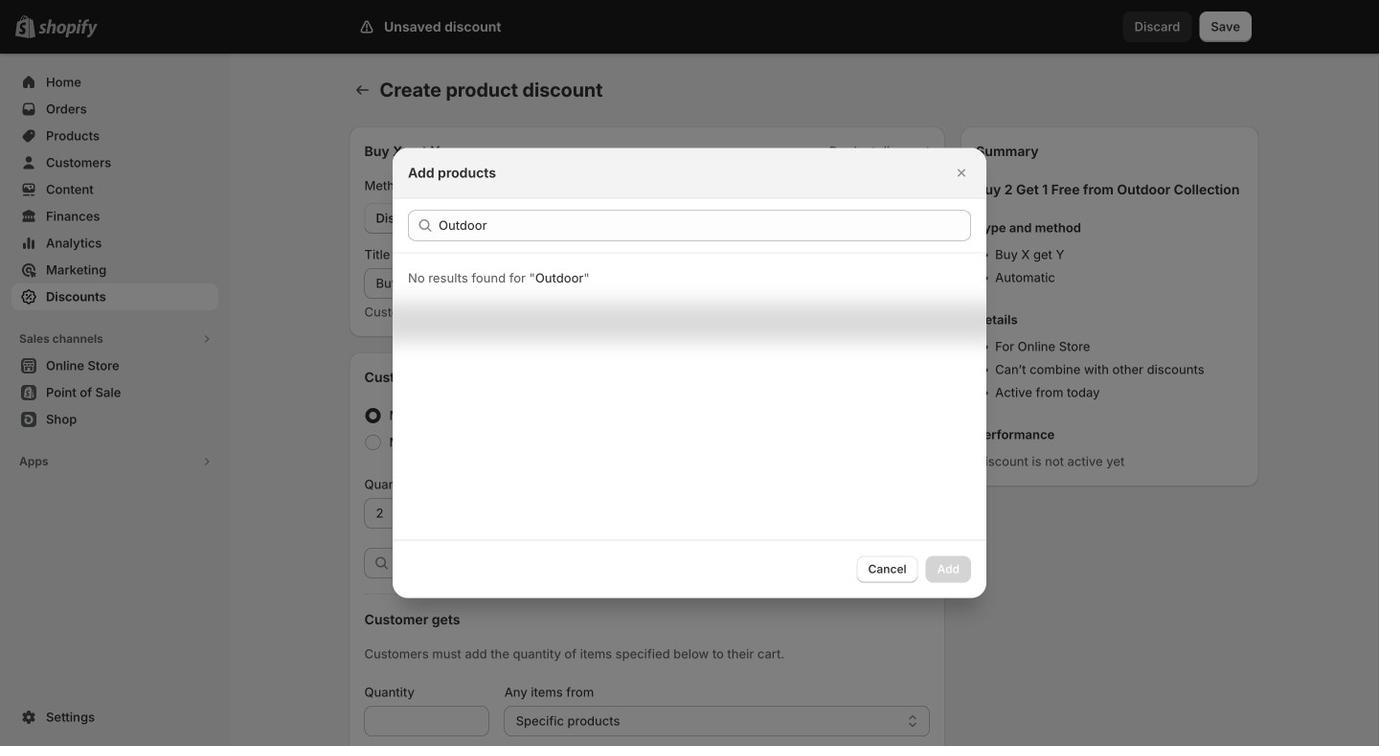 Task type: vqa. For each thing, say whether or not it's contained in the screenshot.
the you to the bottom
no



Task type: locate. For each thing, give the bounding box(es) containing it.
dialog
[[0, 148, 1379, 598]]

shopify image
[[38, 19, 98, 38]]



Task type: describe. For each thing, give the bounding box(es) containing it.
Search products text field
[[439, 210, 971, 241]]



